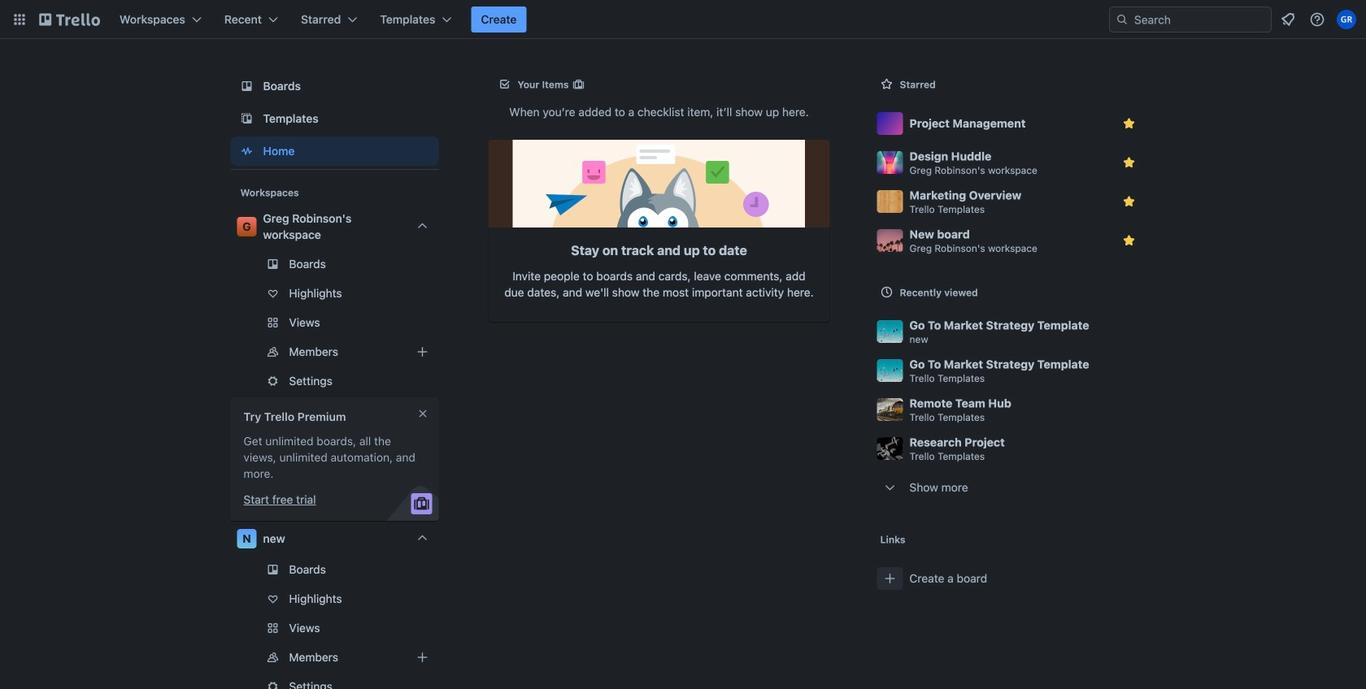 Task type: describe. For each thing, give the bounding box(es) containing it.
1 add image from the top
[[413, 343, 432, 362]]

click to unstar project management. it will be removed from your starred list. image
[[1122, 116, 1138, 132]]

click to unstar design huddle. it will be removed from your starred list. image
[[1122, 155, 1138, 171]]

click to unstar new board. it will be removed from your starred list. image
[[1122, 233, 1138, 249]]

home image
[[237, 142, 257, 161]]

greg robinson (gregrobinson96) image
[[1338, 10, 1357, 29]]

back to home image
[[39, 7, 100, 33]]



Task type: locate. For each thing, give the bounding box(es) containing it.
0 notifications image
[[1279, 10, 1299, 29]]

template board image
[[237, 109, 257, 129]]

search image
[[1116, 13, 1129, 26]]

2 add image from the top
[[413, 648, 432, 668]]

1 vertical spatial add image
[[413, 648, 432, 668]]

board image
[[237, 76, 257, 96]]

primary element
[[0, 0, 1367, 39]]

Search field
[[1110, 7, 1272, 33]]

add image
[[413, 343, 432, 362], [413, 648, 432, 668]]

open information menu image
[[1310, 11, 1326, 28]]

click to unstar marketing overview. it will be removed from your starred list. image
[[1122, 194, 1138, 210]]

0 vertical spatial add image
[[413, 343, 432, 362]]



Task type: vqa. For each thing, say whether or not it's contained in the screenshot.
the 0 Notifications image
yes



